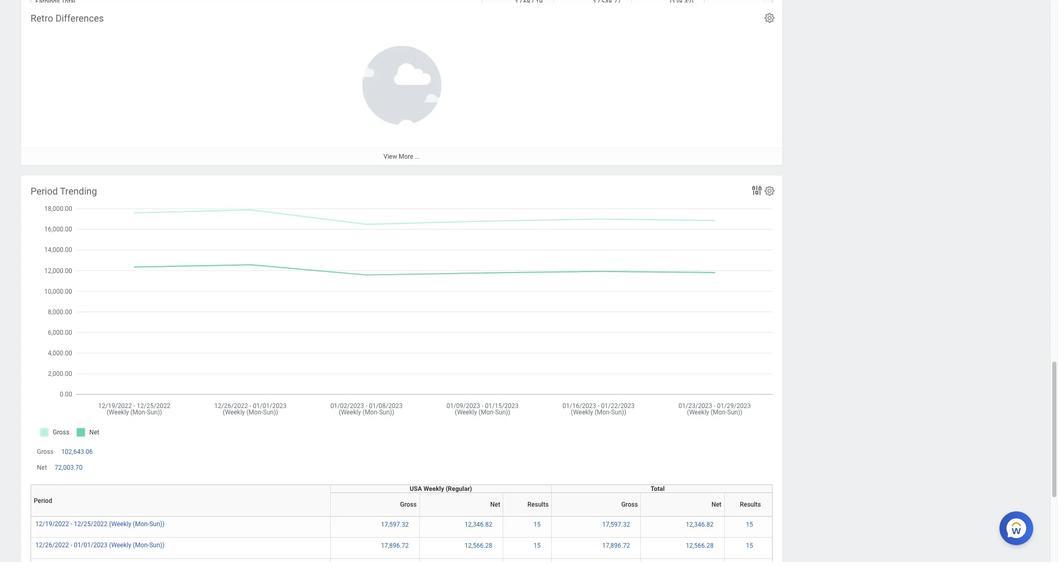 Task type: locate. For each thing, give the bounding box(es) containing it.
0 horizontal spatial 17,896.72
[[381, 543, 409, 550]]

- right 12/19/2022
[[71, 521, 72, 528]]

12/19/2022 - 12/25/2022  (weekly (mon-sun))
[[35, 521, 165, 528]]

differences
[[55, 13, 104, 24]]

(weekly up the 12/26/2022 - 01/01/2023  (weekly (mon-sun)) link
[[109, 521, 131, 528]]

1 horizontal spatial 12,346.82
[[686, 522, 714, 529]]

17,597.32 for first 17,597.32 'button' from the left
[[381, 522, 409, 529]]

gross for 1st gross button from the right
[[622, 501, 638, 509]]

0 vertical spatial (mon-
[[133, 521, 149, 528]]

(mon- for 12/26/2022 - 01/01/2023  (weekly (mon-sun))
[[133, 542, 149, 549]]

retro differences
[[31, 13, 104, 24]]

period up 12/19/2022
[[34, 498, 52, 505]]

usa weekly (regular)
[[410, 486, 472, 493]]

view
[[384, 153, 397, 160]]

0 horizontal spatial 12,566.28 button
[[465, 542, 494, 551]]

(weekly down 12/19/2022 - 12/25/2022  (weekly (mon-sun))
[[109, 542, 131, 549]]

12,346.82 button
[[465, 521, 494, 529], [686, 521, 716, 529]]

(weekly inside the 12/26/2022 - 01/01/2023  (weekly (mon-sun)) link
[[109, 542, 131, 549]]

0 horizontal spatial results button
[[506, 485, 556, 509]]

0 horizontal spatial results
[[528, 501, 549, 509]]

results button
[[506, 485, 556, 509], [728, 501, 761, 509]]

2 17,896.72 button from the left
[[603, 542, 632, 551]]

2 sun)) from the top
[[149, 542, 165, 549]]

1 horizontal spatial net
[[491, 501, 501, 509]]

0 vertical spatial (weekly
[[109, 521, 131, 528]]

deductions
[[35, 19, 67, 26]]

1 horizontal spatial 17,597.32
[[603, 522, 630, 529]]

12/26/2022 - 01/01/2023  (weekly (mon-sun)) link
[[35, 540, 165, 549]]

-
[[71, 521, 72, 528], [71, 542, 72, 549]]

1 horizontal spatial 12,566.28
[[686, 543, 714, 550]]

1 vertical spatial (weekly
[[109, 542, 131, 549]]

0 horizontal spatial gross button
[[333, 485, 424, 509]]

(regular)
[[446, 486, 472, 493]]

0 vertical spatial sun))
[[149, 521, 165, 528]]

1 sun)) from the top
[[149, 521, 165, 528]]

1 horizontal spatial gross button
[[555, 485, 645, 509]]

gross
[[37, 449, 53, 456], [400, 501, 417, 509], [622, 501, 638, 509]]

1 - from the top
[[71, 521, 72, 528]]

1 horizontal spatial 12,566.28 button
[[686, 542, 716, 551]]

compare periods element
[[21, 0, 783, 217]]

sun)) for 12/19/2022 - 12/25/2022  (weekly (mon-sun))
[[149, 521, 165, 528]]

period trending
[[31, 186, 97, 197]]

sun))
[[149, 521, 165, 528], [149, 542, 165, 549]]

period for period
[[34, 498, 52, 505]]

0 horizontal spatial 12,566.28
[[465, 543, 493, 550]]

72,003.70 button
[[55, 464, 84, 472]]

1 vertical spatial sun))
[[149, 542, 165, 549]]

0 horizontal spatial 12,346.82 button
[[465, 521, 494, 529]]

2 horizontal spatial gross
[[622, 501, 638, 509]]

- right 12/26/2022
[[71, 542, 72, 549]]

(weekly for 01/01/2023
[[109, 542, 131, 549]]

0 horizontal spatial 17,896.72 button
[[381, 542, 411, 551]]

1 vertical spatial period
[[34, 498, 52, 505]]

17,597.32
[[381, 522, 409, 529], [603, 522, 630, 529]]

net button
[[423, 485, 507, 509], [644, 485, 729, 509]]

(mon- down 12/19/2022 - 12/25/2022  (weekly (mon-sun))
[[133, 542, 149, 549]]

period trending element
[[21, 176, 783, 563]]

results
[[528, 501, 549, 509], [740, 501, 761, 509]]

12,566.28 button
[[465, 542, 494, 551], [686, 542, 716, 551]]

17,896.72 button
[[381, 542, 411, 551], [603, 542, 632, 551]]

2 12,346.82 from the left
[[686, 522, 714, 529]]

0 horizontal spatial net button
[[423, 485, 507, 509]]

1 (mon- from the top
[[133, 521, 149, 528]]

period left trending
[[31, 186, 58, 197]]

2 17,597.32 from the left
[[603, 522, 630, 529]]

1 12,346.82 button from the left
[[465, 521, 494, 529]]

1 horizontal spatial gross
[[400, 501, 417, 509]]

1 horizontal spatial net button
[[644, 485, 729, 509]]

net for second the "net" button
[[712, 501, 722, 509]]

0 horizontal spatial 17,597.32
[[381, 522, 409, 529]]

17,597.32 for second 17,597.32 'button' from left
[[603, 522, 630, 529]]

1 horizontal spatial 17,597.32 button
[[603, 521, 632, 529]]

1 horizontal spatial results
[[740, 501, 761, 509]]

15 button
[[534, 521, 543, 529], [746, 521, 755, 529], [534, 542, 543, 551], [746, 542, 755, 551]]

17,896.72
[[381, 543, 409, 550], [603, 543, 630, 550]]

2 12,566.28 from the left
[[686, 543, 714, 550]]

1 horizontal spatial 12,346.82 button
[[686, 521, 716, 529]]

1 net button from the left
[[423, 485, 507, 509]]

1 12,566.28 from the left
[[465, 543, 493, 550]]

2 12,346.82 button from the left
[[686, 521, 716, 529]]

1 gross button from the left
[[333, 485, 424, 509]]

gross for 2nd gross button from the right
[[400, 501, 417, 509]]

view more ...
[[384, 153, 420, 160]]

trending
[[60, 186, 97, 197]]

1 vertical spatial (mon-
[[133, 542, 149, 549]]

period inside button
[[34, 498, 52, 505]]

period button
[[34, 485, 334, 517]]

0 vertical spatial period
[[31, 186, 58, 197]]

1 17,597.32 from the left
[[381, 522, 409, 529]]

1 horizontal spatial results button
[[728, 501, 761, 509]]

(weekly for 12/25/2022
[[109, 521, 131, 528]]

12,566.28
[[465, 543, 493, 550], [686, 543, 714, 550]]

2 gross button from the left
[[555, 485, 645, 509]]

12,346.82
[[465, 522, 493, 529], [686, 522, 714, 529]]

net
[[37, 464, 47, 472], [491, 501, 501, 509], [712, 501, 722, 509]]

(weekly inside 12/19/2022 - 12/25/2022  (weekly (mon-sun)) link
[[109, 521, 131, 528]]

total
[[651, 486, 665, 493]]

(mon-
[[133, 521, 149, 528], [133, 542, 149, 549]]

102,643.06 button
[[61, 448, 94, 456]]

(mon- up the 12/26/2022 - 01/01/2023  (weekly (mon-sun)) link
[[133, 521, 149, 528]]

0 horizontal spatial 17,597.32 button
[[381, 521, 411, 529]]

period
[[31, 186, 58, 197], [34, 498, 52, 505]]

configure and view chart data image
[[751, 184, 764, 197]]

17,597.32 button
[[381, 521, 411, 529], [603, 521, 632, 529]]

1 17,896.72 from the left
[[381, 543, 409, 550]]

1 horizontal spatial 17,896.72
[[603, 543, 630, 550]]

0 horizontal spatial 12,346.82
[[465, 522, 493, 529]]

retro
[[31, 13, 53, 24]]

2 17,597.32 button from the left
[[603, 521, 632, 529]]

0 vertical spatial -
[[71, 521, 72, 528]]

1 horizontal spatial 17,896.72 button
[[603, 542, 632, 551]]

configure period trending image
[[764, 185, 776, 197]]

1 (weekly from the top
[[109, 521, 131, 528]]

(weekly
[[109, 521, 131, 528], [109, 542, 131, 549]]

15
[[534, 522, 541, 529], [746, 522, 754, 529], [534, 543, 541, 550], [746, 543, 754, 550]]

1 results from the left
[[528, 501, 549, 509]]

gross button
[[333, 485, 424, 509], [555, 485, 645, 509]]

1 vertical spatial -
[[71, 542, 72, 549]]

2 17,896.72 from the left
[[603, 543, 630, 550]]

2 (mon- from the top
[[133, 542, 149, 549]]

2 - from the top
[[71, 542, 72, 549]]

2 (weekly from the top
[[109, 542, 131, 549]]

period for period trending
[[31, 186, 58, 197]]

2 horizontal spatial net
[[712, 501, 722, 509]]

102,643.06
[[61, 449, 93, 456]]

more
[[399, 153, 414, 160]]

view more ... link
[[21, 148, 783, 165]]



Task type: describe. For each thing, give the bounding box(es) containing it.
...
[[415, 153, 420, 160]]

- for 12/19/2022
[[71, 521, 72, 528]]

results inside button
[[528, 501, 549, 509]]

12/26/2022
[[35, 542, 69, 549]]

deductions element
[[35, 17, 67, 26]]

2 12,566.28 button from the left
[[686, 542, 716, 551]]

(mon- for 12/19/2022 - 12/25/2022  (weekly (mon-sun))
[[133, 521, 149, 528]]

1 12,346.82 from the left
[[465, 522, 493, 529]]

retro differences element
[[21, 2, 783, 165]]

earnings total element
[[35, 0, 75, 5]]

sun)) for 12/26/2022 - 01/01/2023  (weekly (mon-sun))
[[149, 542, 165, 549]]

01/01/2023
[[74, 542, 108, 549]]

12,566.28 for 2nd 12,566.28 button from right
[[465, 543, 493, 550]]

0 horizontal spatial gross
[[37, 449, 53, 456]]

net for second the "net" button from the right
[[491, 501, 501, 509]]

weekly
[[424, 486, 444, 493]]

% change image
[[709, 0, 761, 6]]

configure retro differences image
[[764, 12, 776, 24]]

17,896.72 for second 17,896.72 button from right
[[381, 543, 409, 550]]

usa
[[410, 486, 422, 493]]

1 17,597.32 button from the left
[[381, 521, 411, 529]]

12/26/2022 - 01/01/2023  (weekly (mon-sun))
[[35, 542, 165, 549]]

72,003.70
[[55, 464, 83, 472]]

- for 12/26/2022
[[71, 542, 72, 549]]

12/19/2022 - 12/25/2022  (weekly (mon-sun)) link
[[35, 519, 165, 528]]

12/25/2022
[[74, 521, 108, 528]]

12/19/2022
[[35, 521, 69, 528]]

2 net button from the left
[[644, 485, 729, 509]]

12,566.28 for 2nd 12,566.28 button from the left
[[686, 543, 714, 550]]

0 horizontal spatial net
[[37, 464, 47, 472]]

17,896.72 for second 17,896.72 button from the left
[[603, 543, 630, 550]]

1 12,566.28 button from the left
[[465, 542, 494, 551]]

2 results from the left
[[740, 501, 761, 509]]

1 17,896.72 button from the left
[[381, 542, 411, 551]]



Task type: vqa. For each thing, say whether or not it's contained in the screenshot.
status on the top
no



